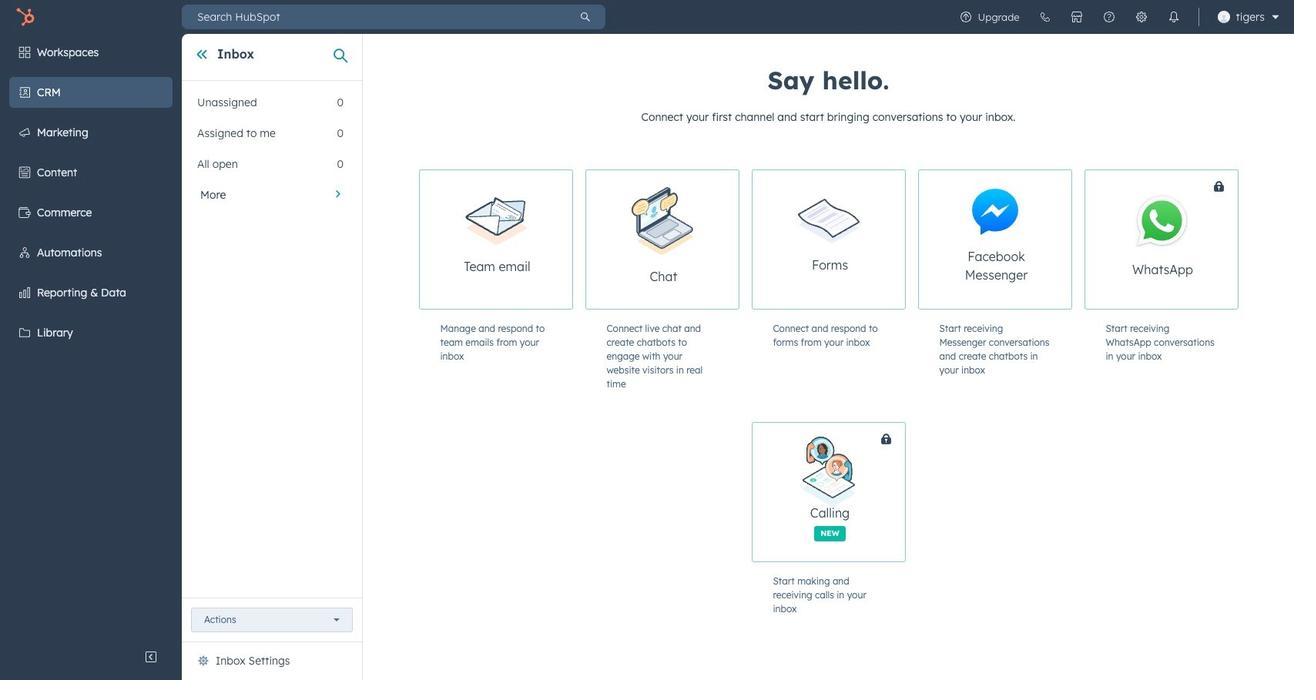 Task type: describe. For each thing, give the bounding box(es) containing it.
marketplaces image
[[1070, 11, 1083, 23]]

notifications image
[[1167, 11, 1180, 23]]

1 horizontal spatial menu
[[949, 0, 1285, 34]]

0 horizontal spatial menu
[[0, 34, 182, 642]]

howard n/a image
[[1218, 11, 1230, 23]]



Task type: vqa. For each thing, say whether or not it's contained in the screenshot.
the listed
no



Task type: locate. For each thing, give the bounding box(es) containing it.
Search HubSpot search field
[[182, 5, 565, 29]]

None checkbox
[[419, 169, 573, 310], [585, 169, 739, 310], [918, 169, 1072, 310], [1084, 169, 1294, 310], [751, 422, 963, 562], [419, 169, 573, 310], [585, 169, 739, 310], [918, 169, 1072, 310], [1084, 169, 1294, 310], [751, 422, 963, 562]]

help image
[[1103, 11, 1115, 23]]

settings image
[[1135, 11, 1147, 23]]

None checkbox
[[751, 169, 906, 310]]

menu
[[949, 0, 1285, 34], [0, 34, 182, 642]]



